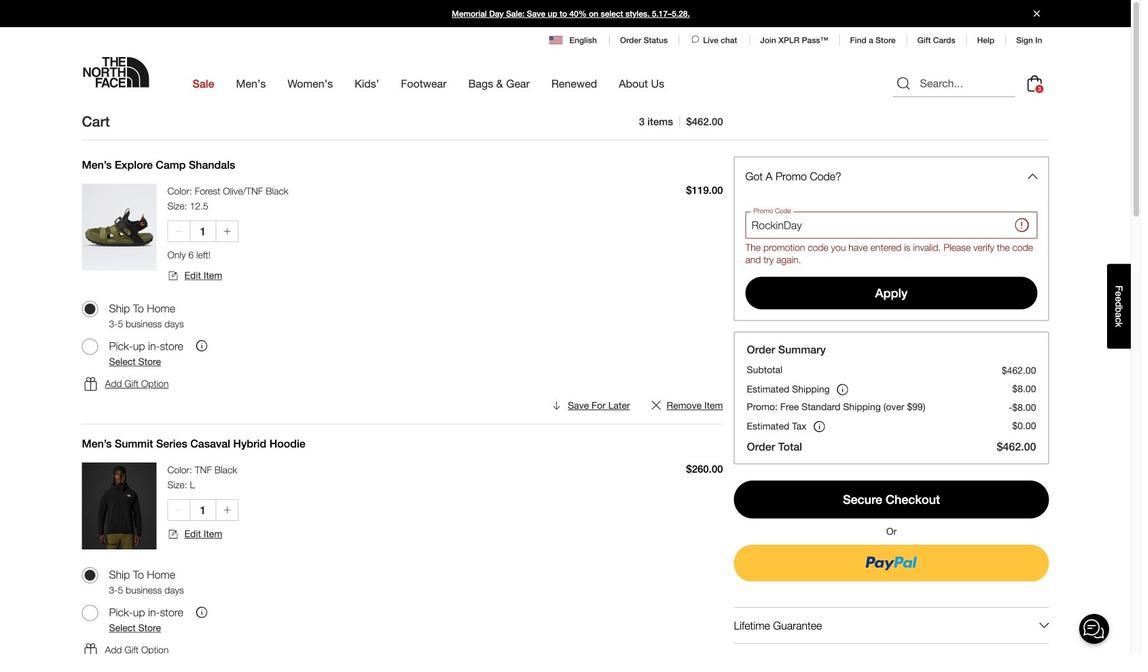 Task type: describe. For each thing, give the bounding box(es) containing it.
estimated tax tooltip image
[[812, 419, 828, 435]]

this item can be picked up from the selected store depending on the item availability at the store. image for men's summit series casaval hybrid hoodie image
[[194, 605, 210, 620]]

2 edit item image from the top
[[168, 529, 179, 540]]

men's explore camp shandals image
[[82, 184, 157, 271]]

close image
[[1029, 11, 1046, 17]]

the north face home page image
[[83, 57, 149, 88]]

Search search field
[[893, 70, 1016, 97]]



Task type: locate. For each thing, give the bounding box(es) containing it.
increase image
[[223, 227, 232, 236], [223, 506, 232, 515]]

edit item image
[[168, 270, 179, 282], [168, 529, 179, 540]]

1 vertical spatial increase image
[[223, 506, 232, 515]]

increase image for men's explore camp shandals image
[[223, 227, 232, 236]]

search all image
[[896, 76, 913, 92]]

this item can be picked up from the selected store depending on the item availability at the store. image
[[194, 339, 210, 354], [194, 605, 210, 620]]

0 vertical spatial edit item image
[[168, 270, 179, 282]]

1 vertical spatial this item can be picked up from the selected store depending on the item availability at the store. image
[[194, 605, 210, 620]]

this item can be picked up from the selected store depending on the item availability at the store. image for men's explore camp shandals image
[[194, 339, 210, 354]]

None text field
[[746, 212, 1038, 239]]

0 vertical spatial this item can be picked up from the selected store depending on the item availability at the store. image
[[194, 339, 210, 354]]

0 vertical spatial increase image
[[223, 227, 232, 236]]

None number field
[[191, 221, 216, 242], [191, 500, 216, 521], [191, 221, 216, 242], [191, 500, 216, 521]]

1 increase image from the top
[[223, 227, 232, 236]]

remove item image
[[652, 401, 662, 411]]

1 this item can be picked up from the selected store depending on the item availability at the store. image from the top
[[194, 339, 210, 354]]

increase image for men's summit series casaval hybrid hoodie image
[[223, 506, 232, 515]]

estimated shipping tooltip image
[[836, 382, 851, 398]]

save for later image
[[551, 400, 563, 412]]

alert
[[746, 242, 1038, 266]]

1 edit item image from the top
[[168, 270, 179, 282]]

men's summit series casaval hybrid hoodie image
[[82, 463, 157, 550]]

1 vertical spatial edit item image
[[168, 529, 179, 540]]

2 this item can be picked up from the selected store depending on the item availability at the store. image from the top
[[194, 605, 210, 620]]

2 increase image from the top
[[223, 506, 232, 515]]



Task type: vqa. For each thing, say whether or not it's contained in the screenshot.
the Estimated Shipping Tooltip Image
yes



